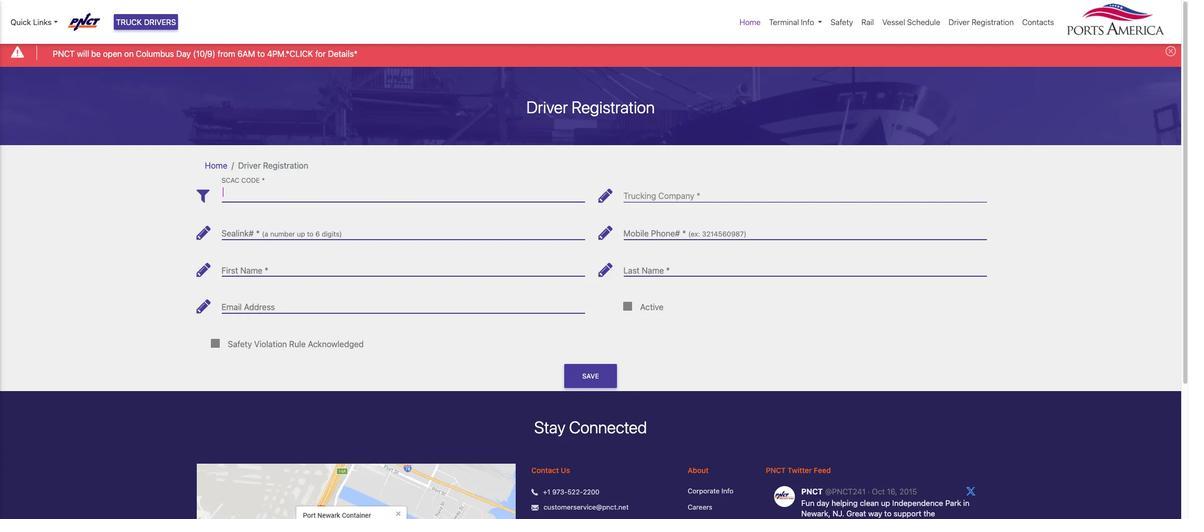 Task type: describe. For each thing, give the bounding box(es) containing it.
0 vertical spatial home link
[[736, 12, 765, 32]]

email
[[222, 302, 242, 312]]

feed
[[814, 466, 831, 475]]

about
[[688, 466, 709, 475]]

0 vertical spatial driver
[[949, 17, 970, 27]]

* for first name *
[[265, 266, 269, 275]]

customerservice@pnct.net link
[[544, 503, 629, 513]]

first name *
[[222, 266, 269, 275]]

sealink#
[[222, 229, 254, 238]]

last
[[624, 266, 640, 275]]

* for mobile phone# * (ex: 3214560987)
[[683, 229, 686, 238]]

522-
[[568, 488, 583, 496]]

details*
[[328, 49, 358, 58]]

rail link
[[858, 12, 879, 32]]

pnct will be open on columbus day (10/9) from 6am to 4pm.*click for details*
[[53, 49, 358, 58]]

scac code *
[[222, 177, 265, 185]]

1 vertical spatial home link
[[205, 161, 228, 170]]

safety violation rule acknowledged
[[228, 339, 364, 349]]

schedule
[[908, 17, 941, 27]]

driver registration link
[[945, 12, 1019, 32]]

to inside alert
[[257, 49, 265, 58]]

close image
[[1166, 46, 1177, 57]]

be
[[91, 49, 101, 58]]

safety for safety violation rule acknowledged
[[228, 339, 252, 349]]

on
[[124, 49, 134, 58]]

will
[[77, 49, 89, 58]]

connected
[[569, 417, 647, 437]]

(10/9)
[[193, 49, 216, 58]]

twitter
[[788, 466, 812, 475]]

save button
[[565, 364, 617, 388]]

6
[[316, 230, 320, 238]]

up
[[297, 230, 305, 238]]

name for last
[[642, 266, 664, 275]]

vessel schedule
[[883, 17, 941, 27]]

code
[[241, 177, 260, 185]]

stay connected
[[535, 417, 647, 437]]

truck
[[116, 17, 142, 27]]

save
[[583, 372, 599, 380]]

columbus
[[136, 49, 174, 58]]

vessel
[[883, 17, 906, 27]]

* left '(a'
[[256, 229, 260, 238]]

Email Address text field
[[222, 294, 585, 313]]

pnct for pnct will be open on columbus day (10/9) from 6am to 4pm.*click for details*
[[53, 49, 75, 58]]

(ex:
[[689, 230, 701, 238]]

email address
[[222, 302, 275, 312]]

+1 973-522-2200 link
[[543, 487, 600, 497]]

drivers
[[144, 17, 176, 27]]

6am
[[238, 49, 255, 58]]

quick links
[[10, 17, 52, 27]]

contact
[[532, 466, 559, 475]]

pnct will be open on columbus day (10/9) from 6am to 4pm.*click for details* alert
[[0, 38, 1182, 67]]

2 horizontal spatial registration
[[972, 17, 1014, 27]]

* for last name *
[[666, 266, 670, 275]]

* for trucking company *
[[697, 191, 701, 201]]

terminal info link
[[765, 12, 827, 32]]

terminal
[[769, 17, 799, 27]]

+1
[[543, 488, 551, 496]]

sealink# * (a number up to 6 digits)
[[222, 229, 342, 238]]

contacts link
[[1019, 12, 1059, 32]]

last name *
[[624, 266, 670, 275]]



Task type: locate. For each thing, give the bounding box(es) containing it.
pnct left will at the left of page
[[53, 49, 75, 58]]

to
[[257, 49, 265, 58], [307, 230, 314, 238]]

0 horizontal spatial name
[[240, 266, 263, 275]]

to right 6am
[[257, 49, 265, 58]]

1 horizontal spatial safety
[[831, 17, 854, 27]]

home
[[740, 17, 761, 27], [205, 161, 228, 170]]

corporate info link
[[688, 486, 751, 496]]

pnct twitter feed
[[766, 466, 831, 475]]

0 vertical spatial registration
[[972, 17, 1014, 27]]

0 horizontal spatial pnct
[[53, 49, 75, 58]]

1 horizontal spatial info
[[801, 17, 815, 27]]

0 horizontal spatial info
[[722, 487, 734, 495]]

registration
[[972, 17, 1014, 27], [572, 97, 655, 117], [263, 161, 308, 170]]

0 horizontal spatial registration
[[263, 161, 308, 170]]

trucking
[[624, 191, 657, 201]]

2 vertical spatial registration
[[263, 161, 308, 170]]

contact us
[[532, 466, 570, 475]]

address
[[244, 302, 275, 312]]

quick links link
[[10, 16, 58, 28]]

info
[[801, 17, 815, 27], [722, 487, 734, 495]]

rule
[[289, 339, 306, 349]]

pnct for pnct twitter feed
[[766, 466, 786, 475]]

0 vertical spatial info
[[801, 17, 815, 27]]

name right first on the bottom left of page
[[240, 266, 263, 275]]

home link up the scac in the left of the page
[[205, 161, 228, 170]]

violation
[[254, 339, 287, 349]]

1 vertical spatial driver registration
[[527, 97, 655, 117]]

scac
[[222, 177, 240, 185]]

stay
[[535, 417, 566, 437]]

0 horizontal spatial safety
[[228, 339, 252, 349]]

0 vertical spatial safety
[[831, 17, 854, 27]]

rail
[[862, 17, 874, 27]]

name for first
[[240, 266, 263, 275]]

* for scac code *
[[262, 177, 265, 185]]

day
[[176, 49, 191, 58]]

0 horizontal spatial driver registration
[[238, 161, 308, 170]]

acknowledged
[[308, 339, 364, 349]]

terminal info
[[769, 17, 815, 27]]

1 vertical spatial driver
[[527, 97, 568, 117]]

0 vertical spatial home
[[740, 17, 761, 27]]

* right last
[[666, 266, 670, 275]]

973-
[[553, 488, 568, 496]]

number
[[270, 230, 295, 238]]

info for terminal info
[[801, 17, 815, 27]]

0 horizontal spatial driver
[[238, 161, 261, 170]]

home link
[[736, 12, 765, 32], [205, 161, 228, 170]]

mobile
[[624, 229, 649, 238]]

* right company
[[697, 191, 701, 201]]

2 vertical spatial driver registration
[[238, 161, 308, 170]]

1 horizontal spatial registration
[[572, 97, 655, 117]]

trucking company *
[[624, 191, 701, 201]]

info for corporate info
[[722, 487, 734, 495]]

None text field
[[222, 220, 585, 240], [624, 220, 987, 240], [222, 220, 585, 240], [624, 220, 987, 240]]

info up careers "link"
[[722, 487, 734, 495]]

1 name from the left
[[240, 266, 263, 275]]

vessel schedule link
[[879, 12, 945, 32]]

name right last
[[642, 266, 664, 275]]

1 horizontal spatial name
[[642, 266, 664, 275]]

driver
[[949, 17, 970, 27], [527, 97, 568, 117], [238, 161, 261, 170]]

safety for safety
[[831, 17, 854, 27]]

4pm.*click
[[267, 49, 313, 58]]

pnct left twitter on the right bottom of the page
[[766, 466, 786, 475]]

corporate
[[688, 487, 720, 495]]

safety
[[831, 17, 854, 27], [228, 339, 252, 349]]

1 horizontal spatial home
[[740, 17, 761, 27]]

* left (ex: on the top right
[[683, 229, 686, 238]]

0 horizontal spatial home
[[205, 161, 228, 170]]

contacts
[[1023, 17, 1055, 27]]

careers
[[688, 503, 713, 511]]

safety link
[[827, 12, 858, 32]]

home inside home link
[[740, 17, 761, 27]]

pnct
[[53, 49, 75, 58], [766, 466, 786, 475]]

*
[[262, 177, 265, 185], [697, 191, 701, 201], [256, 229, 260, 238], [683, 229, 686, 238], [265, 266, 269, 275], [666, 266, 670, 275]]

first
[[222, 266, 238, 275]]

digits)
[[322, 230, 342, 238]]

Last Name * text field
[[624, 257, 987, 276]]

0 vertical spatial pnct
[[53, 49, 75, 58]]

1 vertical spatial info
[[722, 487, 734, 495]]

2 name from the left
[[642, 266, 664, 275]]

+1 973-522-2200
[[543, 488, 600, 496]]

1 horizontal spatial driver registration
[[527, 97, 655, 117]]

truck drivers link
[[114, 14, 178, 30]]

truck drivers
[[116, 17, 176, 27]]

1 vertical spatial pnct
[[766, 466, 786, 475]]

info right terminal
[[801, 17, 815, 27]]

2 horizontal spatial driver
[[949, 17, 970, 27]]

safety left rail
[[831, 17, 854, 27]]

us
[[561, 466, 570, 475]]

1 vertical spatial registration
[[572, 97, 655, 117]]

1 vertical spatial safety
[[228, 339, 252, 349]]

3214560987)
[[702, 230, 747, 238]]

customerservice@pnct.net
[[544, 503, 629, 511]]

1 vertical spatial to
[[307, 230, 314, 238]]

2 horizontal spatial driver registration
[[949, 17, 1014, 27]]

home link left terminal
[[736, 12, 765, 32]]

* down '(a'
[[265, 266, 269, 275]]

1 horizontal spatial to
[[307, 230, 314, 238]]

to left 6
[[307, 230, 314, 238]]

from
[[218, 49, 235, 58]]

0 horizontal spatial to
[[257, 49, 265, 58]]

safety left violation
[[228, 339, 252, 349]]

company
[[659, 191, 695, 201]]

careers link
[[688, 503, 751, 513]]

0 horizontal spatial home link
[[205, 161, 228, 170]]

active
[[641, 302, 664, 312]]

2200
[[583, 488, 600, 496]]

1 vertical spatial home
[[205, 161, 228, 170]]

name
[[240, 266, 263, 275], [642, 266, 664, 275]]

pnct will be open on columbus day (10/9) from 6am to 4pm.*click for details* link
[[53, 47, 358, 60]]

0 vertical spatial driver registration
[[949, 17, 1014, 27]]

home up the scac in the left of the page
[[205, 161, 228, 170]]

SCAC CODE * search field
[[222, 183, 585, 202]]

pnct inside alert
[[53, 49, 75, 58]]

1 horizontal spatial pnct
[[766, 466, 786, 475]]

mobile phone# * (ex: 3214560987)
[[624, 229, 747, 238]]

home left terminal
[[740, 17, 761, 27]]

(a
[[262, 230, 269, 238]]

1 horizontal spatial home link
[[736, 12, 765, 32]]

phone#
[[651, 229, 680, 238]]

0 vertical spatial to
[[257, 49, 265, 58]]

* right code
[[262, 177, 265, 185]]

corporate info
[[688, 487, 734, 495]]

open
[[103, 49, 122, 58]]

quick
[[10, 17, 31, 27]]

1 horizontal spatial driver
[[527, 97, 568, 117]]

info inside 'link'
[[722, 487, 734, 495]]

2 vertical spatial driver
[[238, 161, 261, 170]]

to inside 'sealink# * (a number up to 6 digits)'
[[307, 230, 314, 238]]

for
[[315, 49, 326, 58]]

links
[[33, 17, 52, 27]]

driver registration
[[949, 17, 1014, 27], [527, 97, 655, 117], [238, 161, 308, 170]]

Trucking Company * text field
[[624, 183, 987, 202]]

First Name * text field
[[222, 257, 585, 276]]



Task type: vqa. For each thing, say whether or not it's contained in the screenshot.
MARSEC Level 2's MARSEC
no



